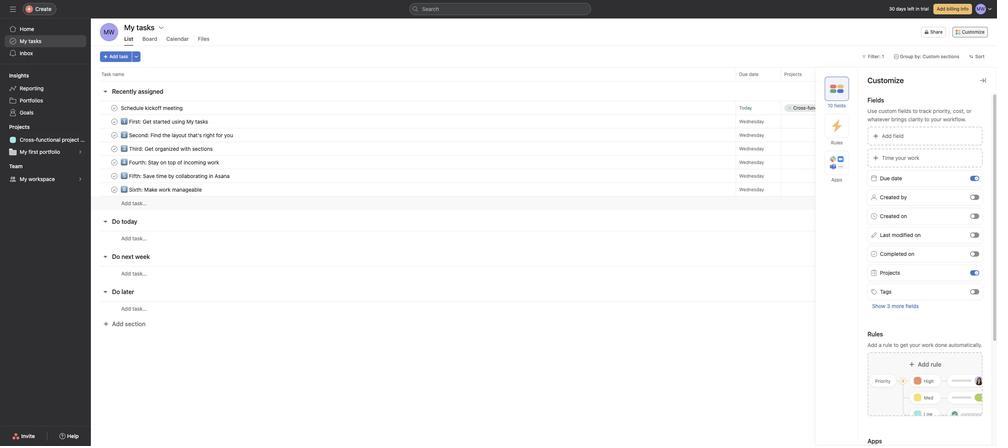 Task type: describe. For each thing, give the bounding box(es) containing it.
filter: 1 button
[[858, 51, 887, 62]]

customize inside customize "dropdown button"
[[962, 29, 985, 35]]

recently assigned button
[[112, 85, 163, 98]]

wednesday for 6️⃣ sixth: make work manageable cell on the top
[[739, 187, 764, 193]]

add task… button for next
[[121, 270, 147, 278]]

inbox link
[[5, 47, 86, 59]]

insights
[[9, 72, 29, 79]]

only me for 1️⃣ first: get started using my tasks cell
[[867, 119, 885, 124]]

row containing collaborators
[[91, 101, 997, 116]]

due date inside row
[[739, 72, 758, 77]]

completed checkbox for schedule kickoff meeting text field
[[110, 104, 119, 113]]

1 vertical spatial date
[[891, 175, 902, 182]]

trial
[[921, 6, 929, 12]]

portfolio
[[40, 149, 60, 155]]

in
[[916, 6, 919, 12]]

wednesday for 5️⃣ fifth: save time by collaborating in asana cell at the top of page
[[739, 173, 764, 179]]

mw
[[104, 29, 115, 36]]

field
[[893, 133, 904, 139]]

use custom fields to track priority, cost, or whatever brings clarity to your workflow.
[[868, 108, 971, 123]]

done
[[935, 342, 947, 349]]

add billing info button
[[933, 4, 972, 14]]

mw button
[[100, 23, 118, 41]]

workflow.
[[943, 116, 966, 123]]

do later button
[[112, 286, 134, 299]]

board link
[[142, 36, 157, 46]]

completed on
[[880, 251, 914, 257]]

1
[[882, 54, 884, 59]]

completed image for 1️⃣ first: get started using my tasks text field
[[110, 117, 119, 126]]

my tasks
[[124, 23, 155, 32]]

on for created on
[[901, 213, 907, 220]]

med
[[924, 396, 933, 401]]

add task… for today
[[121, 235, 147, 242]]

see details, my workspace image
[[78, 177, 83, 182]]

do next week
[[112, 254, 150, 261]]

0 vertical spatial rules
[[831, 140, 843, 146]]

group by: custom sections button
[[890, 51, 963, 62]]

info
[[961, 6, 969, 12]]

3️⃣ third: get organized with sections cell
[[91, 142, 736, 156]]

custom
[[923, 54, 940, 59]]

me for 1️⃣ first: get started using my tasks cell
[[878, 119, 885, 124]]

more
[[892, 303, 904, 310]]

sort button
[[966, 51, 988, 62]]

only for 5️⃣ fifth: save time by collaborating in asana cell at the top of page
[[867, 173, 877, 179]]

task for task visibility
[[860, 72, 869, 77]]

my for my first portfolio
[[20, 149, 27, 155]]

portfolios
[[20, 97, 43, 104]]

by:
[[915, 54, 921, 59]]

project
[[62, 137, 79, 143]]

brings
[[891, 116, 907, 123]]

only for 1️⃣ first: get started using my tasks cell
[[867, 119, 877, 124]]

to for rules
[[894, 342, 899, 349]]

functional
[[36, 137, 60, 143]]

task… inside header recently assigned "tree grid"
[[132, 200, 147, 207]]

me for 2️⃣ second: find the layout that's right for you cell at top
[[878, 132, 885, 138]]

add inside header recently assigned "tree grid"
[[121, 200, 131, 207]]

task… for later
[[132, 306, 147, 312]]

completed image for 2️⃣ second: find the layout that's right for you "text field"
[[110, 131, 119, 140]]

add task button
[[100, 51, 132, 62]]

5️⃣ fifth: save time by collaborating in asana cell
[[91, 169, 736, 183]]

completed image for 5️⃣ fifth: save time by collaborating in asana text box
[[110, 172, 119, 181]]

reporting link
[[5, 83, 86, 95]]

low
[[924, 412, 933, 418]]

files link
[[198, 36, 209, 46]]

wednesday for '3️⃣ third: get organized with sections' cell
[[739, 146, 764, 152]]

next
[[121, 254, 134, 261]]

left
[[907, 6, 914, 12]]

add left field
[[882, 133, 892, 139]]

10 fields
[[828, 103, 846, 109]]

completed image for today
[[110, 104, 119, 113]]

or
[[966, 108, 971, 114]]

collapse task list for this section image
[[102, 254, 108, 260]]

me for 5️⃣ fifth: save time by collaborating in asana cell at the top of page
[[878, 173, 885, 179]]

add task
[[109, 54, 128, 59]]

add down do today button
[[121, 235, 131, 242]]

1 horizontal spatial work
[[922, 342, 934, 349]]

1️⃣ First: Get started using My tasks text field
[[119, 118, 210, 126]]

do for do later
[[112, 289, 120, 296]]

add task… inside header recently assigned "tree grid"
[[121, 200, 147, 207]]

modified
[[892, 232, 913, 239]]

only me for '3️⃣ third: get organized with sections' cell
[[867, 146, 885, 152]]

only me for 6️⃣ sixth: make work manageable cell on the top
[[867, 187, 885, 193]]

add down next
[[121, 271, 131, 277]]

1 horizontal spatial rules
[[868, 331, 883, 338]]

add up add section button
[[121, 306, 131, 312]]

only me for 2️⃣ second: find the layout that's right for you cell at top
[[867, 132, 885, 138]]

add left task
[[109, 54, 118, 59]]

completed checkbox for 3️⃣ third: get organized with sections text box
[[110, 144, 119, 154]]

my workspace link
[[5, 173, 86, 186]]

today
[[739, 105, 752, 111]]

track
[[919, 108, 932, 114]]

sort
[[975, 54, 985, 59]]

do later
[[112, 289, 134, 296]]

wednesday for 4️⃣ fourth: stay on top of incoming work cell
[[739, 160, 764, 165]]

wednesday for 2️⃣ second: find the layout that's right for you cell at top
[[739, 133, 764, 138]]

billing
[[947, 6, 959, 12]]

global element
[[0, 19, 91, 64]]

my first portfolio
[[20, 149, 60, 155]]

me for '3️⃣ third: get organized with sections' cell
[[878, 146, 885, 152]]

only for 6️⃣ sixth: make work manageable cell on the top
[[867, 187, 877, 193]]

files
[[198, 36, 209, 42]]

add task… row for do next week
[[91, 267, 997, 281]]

list link
[[124, 36, 133, 46]]

show 3 more fields
[[872, 303, 919, 310]]

created for created on
[[880, 213, 899, 220]]

task… for next
[[132, 271, 147, 277]]

add billing info
[[937, 6, 969, 12]]

created by
[[880, 194, 907, 201]]

created on
[[880, 213, 907, 220]]

30
[[889, 6, 895, 12]]

only me for 5️⃣ fifth: save time by collaborating in asana cell at the top of page
[[867, 173, 885, 179]]

list
[[124, 36, 133, 42]]

switch for completed on
[[970, 252, 979, 257]]

teams element
[[0, 160, 91, 187]]

recently
[[112, 88, 137, 95]]

1 add task… row from the top
[[91, 197, 997, 211]]

add field
[[882, 133, 904, 139]]

sections
[[941, 54, 959, 59]]

4️⃣ Fourth: Stay on top of incoming work text field
[[119, 159, 221, 166]]

group
[[900, 54, 913, 59]]

tags
[[880, 289, 892, 295]]

create button
[[23, 3, 56, 15]]

due inside row
[[739, 72, 748, 77]]

add task… row for do today
[[91, 231, 997, 246]]

add left section
[[112, 321, 123, 328]]

see details, my first portfolio image
[[78, 150, 83, 154]]

me for 6️⃣ sixth: make work manageable cell on the top
[[878, 187, 885, 193]]

2️⃣ Second: Find the layout that's right for you text field
[[119, 132, 235, 139]]

team button
[[0, 163, 23, 170]]

filter: 1
[[868, 54, 884, 59]]

do next week button
[[112, 250, 150, 264]]

6 switch from the top
[[970, 271, 979, 276]]

team
[[9, 163, 23, 170]]

your inside use custom fields to track priority, cost, or whatever brings clarity to your workflow.
[[931, 116, 942, 123]]

my tasks link
[[5, 35, 86, 47]]

projects inside row
[[784, 72, 802, 77]]

name
[[113, 72, 124, 77]]

6️⃣ sixth: make work manageable cell
[[91, 183, 736, 197]]

task name
[[101, 72, 124, 77]]

collapse task list for this section image for recently assigned
[[102, 89, 108, 95]]

high
[[924, 379, 934, 385]]



Task type: vqa. For each thing, say whether or not it's contained in the screenshot.


Task type: locate. For each thing, give the bounding box(es) containing it.
rules down 10 fields
[[831, 140, 843, 146]]

1 horizontal spatial apps
[[868, 438, 882, 445]]

add task… for next
[[121, 271, 147, 277]]

date
[[749, 72, 758, 77], [891, 175, 902, 182]]

assigned
[[138, 88, 163, 95]]

1 wednesday from the top
[[739, 119, 764, 125]]

0 horizontal spatial apps
[[831, 177, 842, 183]]

completed checkbox for 6️⃣ sixth: make work manageable 'text field'
[[110, 185, 119, 194]]

my for my workspace
[[20, 176, 27, 183]]

completed image up do today button
[[110, 185, 119, 194]]

switch for created on
[[970, 214, 979, 219]]

show options image
[[158, 25, 164, 31]]

1 vertical spatial completed image
[[110, 158, 119, 167]]

0 horizontal spatial rules
[[831, 140, 843, 146]]

plan
[[80, 137, 91, 143]]

wednesday for 1️⃣ first: get started using my tasks cell
[[739, 119, 764, 125]]

1 vertical spatial rules
[[868, 331, 883, 338]]

2 add task… row from the top
[[91, 231, 997, 246]]

task… up today
[[132, 200, 147, 207]]

2 completed checkbox from the top
[[110, 144, 119, 154]]

2 vertical spatial my
[[20, 176, 27, 183]]

inbox
[[20, 50, 33, 56]]

Schedule kickoff meeting text field
[[119, 104, 185, 112]]

1 horizontal spatial customize
[[962, 29, 985, 35]]

2 add task… from the top
[[121, 235, 147, 242]]

on down by
[[901, 213, 907, 220]]

create
[[35, 6, 51, 12]]

0 vertical spatial do
[[112, 218, 120, 225]]

add task… row for do later
[[91, 302, 997, 316]]

your inside button
[[895, 155, 906, 161]]

customize
[[962, 29, 985, 35], [868, 76, 904, 85]]

add task… button for today
[[121, 235, 147, 243]]

custom
[[878, 108, 897, 114]]

priority,
[[933, 108, 951, 114]]

on right modified
[[915, 232, 921, 239]]

6 only from the top
[[867, 187, 877, 193]]

3 add task… row from the top
[[91, 267, 997, 281]]

priority
[[875, 379, 890, 385]]

5 switch from the top
[[970, 252, 979, 257]]

completed checkbox inside 5️⃣ fifth: save time by collaborating in asana cell
[[110, 172, 119, 181]]

my left 'first'
[[20, 149, 27, 155]]

only me down add field
[[867, 160, 885, 165]]

2 horizontal spatial to
[[924, 116, 929, 123]]

0 horizontal spatial task
[[101, 72, 111, 77]]

customize down info
[[962, 29, 985, 35]]

do left today
[[112, 218, 120, 225]]

3 switch from the top
[[970, 214, 979, 219]]

6 only me from the top
[[867, 187, 885, 193]]

1 horizontal spatial date
[[891, 175, 902, 182]]

switch for tags
[[970, 290, 979, 295]]

0 vertical spatial to
[[913, 108, 918, 114]]

1 vertical spatial your
[[895, 155, 906, 161]]

0 vertical spatial your
[[931, 116, 942, 123]]

add up do today on the left of page
[[121, 200, 131, 207]]

collapse task list for this section image for do today
[[102, 219, 108, 225]]

3 completed image from the top
[[110, 144, 119, 154]]

1 vertical spatial do
[[112, 254, 120, 261]]

2 wednesday from the top
[[739, 133, 764, 138]]

3 completed checkbox from the top
[[110, 158, 119, 167]]

3️⃣ Third: Get organized with sections text field
[[119, 145, 215, 153]]

do right collapse task list for this section icon
[[112, 254, 120, 261]]

insights element
[[0, 69, 91, 120]]

fields
[[868, 97, 884, 104]]

2 completed image from the top
[[110, 158, 119, 167]]

1 add task… from the top
[[121, 200, 147, 207]]

2 task… from the top
[[132, 235, 147, 242]]

3 my from the top
[[20, 176, 27, 183]]

4 completed checkbox from the top
[[110, 185, 119, 194]]

do for do today
[[112, 218, 120, 225]]

on right completed
[[908, 251, 914, 257]]

completed image down recently
[[110, 117, 119, 126]]

0 horizontal spatial to
[[894, 342, 899, 349]]

to up clarity
[[913, 108, 918, 114]]

me down whatever
[[878, 132, 885, 138]]

add task… button for later
[[121, 305, 147, 313]]

1 my from the top
[[20, 38, 27, 44]]

created for created by
[[880, 194, 899, 201]]

Completed checkbox
[[110, 104, 119, 113], [110, 131, 119, 140], [110, 172, 119, 181]]

2 horizontal spatial on
[[915, 232, 921, 239]]

my tasks
[[20, 38, 41, 44]]

5 only me from the top
[[867, 173, 885, 179]]

0 vertical spatial on
[[901, 213, 907, 220]]

cost,
[[953, 108, 965, 114]]

2 vertical spatial projects
[[880, 270, 900, 276]]

collapse task list for this section image left do today on the left of page
[[102, 219, 108, 225]]

4 wednesday from the top
[[739, 160, 764, 165]]

tasks
[[29, 38, 41, 44]]

only me down the time
[[867, 173, 885, 179]]

0 horizontal spatial due date
[[739, 72, 758, 77]]

due date up created by
[[880, 175, 902, 182]]

my inside projects element
[[20, 149, 27, 155]]

switch
[[970, 176, 979, 181], [970, 195, 979, 200], [970, 214, 979, 219], [970, 233, 979, 238], [970, 252, 979, 257], [970, 271, 979, 276], [970, 290, 979, 295]]

show 3 more fields button
[[872, 303, 919, 310]]

close details image
[[980, 78, 986, 84]]

switch for due date
[[970, 176, 979, 181]]

last modified on
[[880, 232, 921, 239]]

only me for 4️⃣ fourth: stay on top of incoming work cell
[[867, 160, 885, 165]]

2 completed image from the top
[[110, 131, 119, 140]]

1 me from the top
[[878, 119, 885, 124]]

0 vertical spatial my
[[20, 38, 27, 44]]

completed image for 6️⃣ sixth: make work manageable 'text field'
[[110, 185, 119, 194]]

add section
[[112, 321, 146, 328]]

your right the time
[[895, 155, 906, 161]]

4 add task… from the top
[[121, 306, 147, 312]]

fields right 10
[[834, 103, 846, 109]]

5 only from the top
[[867, 173, 877, 179]]

2 task from the left
[[860, 72, 869, 77]]

rule
[[883, 342, 892, 349]]

2 collapse task list for this section image from the top
[[102, 219, 108, 225]]

by
[[901, 194, 907, 201]]

4 switch from the top
[[970, 233, 979, 238]]

5️⃣ Fifth: Save time by collaborating in Asana text field
[[119, 172, 232, 180]]

2 vertical spatial to
[[894, 342, 899, 349]]

0 vertical spatial projects
[[784, 72, 802, 77]]

task name column header
[[100, 67, 738, 81]]

completed image for wednesday
[[110, 158, 119, 167]]

2 vertical spatial do
[[112, 289, 120, 296]]

task for task name
[[101, 72, 111, 77]]

4 add task… button from the top
[[121, 305, 147, 313]]

task
[[119, 54, 128, 59]]

4 add task… row from the top
[[91, 302, 997, 316]]

1 only me from the top
[[867, 119, 885, 124]]

task left name
[[101, 72, 111, 77]]

6 wednesday from the top
[[739, 187, 764, 193]]

only me up created by
[[867, 187, 885, 193]]

1 horizontal spatial on
[[908, 251, 914, 257]]

search button
[[409, 3, 591, 15]]

3 do from the top
[[112, 289, 120, 296]]

cross-functional project plan link
[[5, 134, 91, 146]]

1 completed image from the top
[[110, 117, 119, 126]]

completed checkbox for 1️⃣ first: get started using my tasks text field
[[110, 117, 119, 126]]

home
[[20, 26, 34, 32]]

completed checkbox inside 1️⃣ first: get started using my tasks cell
[[110, 117, 119, 126]]

customize button
[[952, 27, 988, 37]]

0 horizontal spatial date
[[749, 72, 758, 77]]

add task… button inside header recently assigned "tree grid"
[[121, 200, 147, 208]]

1 do from the top
[[112, 218, 120, 225]]

2 vertical spatial your
[[909, 342, 920, 349]]

task… for today
[[132, 235, 147, 242]]

2 completed checkbox from the top
[[110, 131, 119, 140]]

portfolios link
[[5, 95, 86, 107]]

1 horizontal spatial projects
[[784, 72, 802, 77]]

work left 'done'
[[922, 342, 934, 349]]

date up today
[[749, 72, 758, 77]]

today
[[121, 218, 137, 225]]

goals
[[20, 109, 34, 116]]

1 vertical spatial my
[[20, 149, 27, 155]]

row
[[91, 67, 997, 81], [100, 81, 988, 82], [91, 101, 997, 116], [91, 114, 997, 129], [91, 128, 997, 143], [91, 141, 997, 157], [91, 155, 997, 170], [91, 169, 997, 184], [91, 182, 997, 197]]

completed checkbox for 4️⃣ fourth: stay on top of incoming work text field
[[110, 158, 119, 167]]

1 horizontal spatial to
[[913, 108, 918, 114]]

projects inside dropdown button
[[9, 124, 30, 130]]

help
[[67, 434, 79, 440]]

1 switch from the top
[[970, 176, 979, 181]]

add field button
[[868, 127, 983, 146]]

recently assigned
[[112, 88, 163, 95]]

2 add task… button from the top
[[121, 235, 147, 243]]

only me
[[867, 119, 885, 124], [867, 132, 885, 138], [867, 146, 885, 152], [867, 160, 885, 165], [867, 173, 885, 179], [867, 187, 885, 193]]

1 vertical spatial due
[[880, 175, 890, 182]]

my down team
[[20, 176, 27, 183]]

only for '3️⃣ third: get organized with sections' cell
[[867, 146, 877, 152]]

calendar link
[[166, 36, 189, 46]]

0 vertical spatial completed checkbox
[[110, 104, 119, 113]]

workspace
[[29, 176, 55, 183]]

Completed checkbox
[[110, 117, 119, 126], [110, 144, 119, 154], [110, 158, 119, 167], [110, 185, 119, 194]]

completed image right see details, my first portfolio image
[[110, 144, 119, 154]]

completed image right see details, my workspace icon
[[110, 172, 119, 181]]

me up created by
[[878, 187, 885, 193]]

completed checkbox inside schedule kickoff meeting cell
[[110, 104, 119, 113]]

later
[[121, 289, 134, 296]]

1 completed checkbox from the top
[[110, 104, 119, 113]]

add task… for later
[[121, 306, 147, 312]]

to left get
[[894, 342, 899, 349]]

1 add task… button from the top
[[121, 200, 147, 208]]

share
[[930, 29, 943, 35]]

0 horizontal spatial customize
[[868, 76, 904, 85]]

add task… up today
[[121, 200, 147, 207]]

0 vertical spatial due
[[739, 72, 748, 77]]

1 only from the top
[[867, 119, 877, 124]]

3 only me from the top
[[867, 146, 885, 152]]

share button
[[921, 27, 946, 37]]

my left tasks
[[20, 38, 27, 44]]

use
[[868, 108, 877, 114]]

1 horizontal spatial due date
[[880, 175, 902, 182]]

completed image right plan
[[110, 131, 119, 140]]

1 vertical spatial projects
[[9, 124, 30, 130]]

1️⃣ first: get started using my tasks cell
[[91, 115, 736, 129]]

1 vertical spatial to
[[924, 116, 929, 123]]

help button
[[55, 430, 84, 444]]

3 collapse task list for this section image from the top
[[102, 289, 108, 295]]

section
[[125, 321, 146, 328]]

completed image inside 6️⃣ sixth: make work manageable cell
[[110, 185, 119, 194]]

0 vertical spatial customize
[[962, 29, 985, 35]]

0 horizontal spatial due
[[739, 72, 748, 77]]

completed checkbox for 5️⃣ fifth: save time by collaborating in asana text box
[[110, 172, 119, 181]]

completed image
[[110, 117, 119, 126], [110, 131, 119, 140], [110, 144, 119, 154], [110, 172, 119, 181], [110, 185, 119, 194]]

task… up section
[[132, 306, 147, 312]]

completed checkbox inside '3️⃣ third: get organized with sections' cell
[[110, 144, 119, 154]]

to down track
[[924, 116, 929, 123]]

0 horizontal spatial work
[[908, 155, 919, 161]]

completed checkbox inside 6️⃣ sixth: make work manageable cell
[[110, 185, 119, 194]]

board
[[142, 36, 157, 42]]

3 wednesday from the top
[[739, 146, 764, 152]]

0 vertical spatial due date
[[739, 72, 758, 77]]

4️⃣ fourth: stay on top of incoming work cell
[[91, 156, 736, 170]]

add task… row
[[91, 197, 997, 211], [91, 231, 997, 246], [91, 267, 997, 281], [91, 302, 997, 316]]

work down add field button
[[908, 155, 919, 161]]

completed checkbox for 2️⃣ second: find the layout that's right for you "text field"
[[110, 131, 119, 140]]

6 me from the top
[[878, 187, 885, 193]]

projects button
[[0, 123, 30, 131]]

me for 4️⃣ fourth: stay on top of incoming work cell
[[878, 160, 885, 165]]

3 add task… from the top
[[121, 271, 147, 277]]

add left a
[[868, 342, 877, 349]]

2 vertical spatial completed checkbox
[[110, 172, 119, 181]]

collapse task list for this section image
[[102, 89, 108, 95], [102, 219, 108, 225], [102, 289, 108, 295]]

wednesday
[[739, 119, 764, 125], [739, 133, 764, 138], [739, 146, 764, 152], [739, 160, 764, 165], [739, 173, 764, 179], [739, 187, 764, 193]]

row containing task name
[[91, 67, 997, 81]]

header recently assigned tree grid
[[91, 101, 997, 211]]

1 completed image from the top
[[110, 104, 119, 113]]

2 my from the top
[[20, 149, 27, 155]]

30 days left in trial
[[889, 6, 929, 12]]

customize up fields
[[868, 76, 904, 85]]

work inside time your work button
[[908, 155, 919, 161]]

to for fields
[[913, 108, 918, 114]]

add section button
[[100, 318, 149, 331]]

your down priority,
[[931, 116, 942, 123]]

created
[[880, 194, 899, 201], [880, 213, 899, 220]]

2 do from the top
[[112, 254, 120, 261]]

task… up the "week"
[[132, 235, 147, 242]]

projects element
[[0, 120, 91, 160]]

5 wednesday from the top
[[739, 173, 764, 179]]

add task… button up today
[[121, 200, 147, 208]]

switch for created by
[[970, 195, 979, 200]]

work
[[908, 155, 919, 161], [922, 342, 934, 349]]

automatically.
[[949, 342, 982, 349]]

schedule kickoff meeting cell
[[91, 101, 736, 115]]

collaborators
[[867, 105, 896, 111]]

4 me from the top
[[878, 160, 885, 165]]

3
[[887, 303, 890, 310]]

completed image inside schedule kickoff meeting cell
[[110, 104, 119, 113]]

due down the time
[[880, 175, 890, 182]]

2 vertical spatial on
[[908, 251, 914, 257]]

created left by
[[880, 194, 899, 201]]

add
[[937, 6, 945, 12], [109, 54, 118, 59], [882, 133, 892, 139], [121, 200, 131, 207], [121, 235, 131, 242], [121, 271, 131, 277], [121, 306, 131, 312], [112, 321, 123, 328], [868, 342, 877, 349]]

completed image inside '3️⃣ third: get organized with sections' cell
[[110, 144, 119, 154]]

4 only me from the top
[[867, 160, 885, 165]]

fields up brings in the right of the page
[[898, 108, 911, 114]]

2 horizontal spatial your
[[931, 116, 942, 123]]

0 vertical spatial created
[[880, 194, 899, 201]]

1 vertical spatial apps
[[868, 438, 882, 445]]

2 switch from the top
[[970, 195, 979, 200]]

completed image inside 4️⃣ fourth: stay on top of incoming work cell
[[110, 158, 119, 167]]

only for 2️⃣ second: find the layout that's right for you cell at top
[[867, 132, 877, 138]]

due date up today
[[739, 72, 758, 77]]

time your work button
[[868, 149, 983, 168]]

0 vertical spatial collapse task list for this section image
[[102, 89, 108, 95]]

completed checkbox inside 2️⃣ second: find the layout that's right for you cell
[[110, 131, 119, 140]]

2 only me from the top
[[867, 132, 885, 138]]

my inside global element
[[20, 38, 27, 44]]

to
[[913, 108, 918, 114], [924, 116, 929, 123], [894, 342, 899, 349]]

3 only from the top
[[867, 146, 877, 152]]

1 vertical spatial created
[[880, 213, 899, 220]]

search list box
[[409, 3, 591, 15]]

my workspace
[[20, 176, 55, 183]]

0 vertical spatial completed image
[[110, 104, 119, 113]]

apps
[[831, 177, 842, 183], [868, 438, 882, 445]]

4 task… from the top
[[132, 306, 147, 312]]

2️⃣ second: find the layout that's right for you cell
[[91, 128, 736, 142]]

1 vertical spatial due date
[[880, 175, 902, 182]]

completed image inside 1️⃣ first: get started using my tasks cell
[[110, 117, 119, 126]]

1 horizontal spatial your
[[909, 342, 920, 349]]

2 vertical spatial collapse task list for this section image
[[102, 289, 108, 295]]

time
[[882, 155, 894, 161]]

only for 4️⃣ fourth: stay on top of incoming work cell
[[867, 160, 877, 165]]

3 task… from the top
[[132, 271, 147, 277]]

created down created by
[[880, 213, 899, 220]]

completed checkbox down recently
[[110, 104, 119, 113]]

1 horizontal spatial task
[[860, 72, 869, 77]]

task left visibility
[[860, 72, 869, 77]]

only me up the time
[[867, 146, 885, 152]]

4 completed image from the top
[[110, 172, 119, 181]]

1 task… from the top
[[132, 200, 147, 207]]

date up created by
[[891, 175, 902, 182]]

do today button
[[112, 215, 137, 229]]

fields inside use custom fields to track priority, cost, or whatever brings clarity to your workflow.
[[898, 108, 911, 114]]

0 horizontal spatial your
[[895, 155, 906, 161]]

add task… button up section
[[121, 305, 147, 313]]

add task… button down do next week
[[121, 270, 147, 278]]

1 created from the top
[[880, 194, 899, 201]]

last
[[880, 232, 890, 239]]

days
[[896, 6, 906, 12]]

add left billing
[[937, 6, 945, 12]]

1 horizontal spatial due
[[880, 175, 890, 182]]

date inside row
[[749, 72, 758, 77]]

1 vertical spatial customize
[[868, 76, 904, 85]]

my for my tasks
[[20, 38, 27, 44]]

completed checkbox right plan
[[110, 131, 119, 140]]

3 me from the top
[[878, 146, 885, 152]]

me down the time
[[878, 173, 885, 179]]

do left later on the left
[[112, 289, 120, 296]]

3 completed checkbox from the top
[[110, 172, 119, 181]]

add task… down today
[[121, 235, 147, 242]]

1 task from the left
[[101, 72, 111, 77]]

6️⃣ Sixth: Make work manageable text field
[[119, 186, 204, 194]]

1 vertical spatial on
[[915, 232, 921, 239]]

rules up a
[[868, 331, 883, 338]]

group by: custom sections
[[900, 54, 959, 59]]

your right get
[[909, 342, 920, 349]]

fields right more
[[906, 303, 919, 310]]

2 created from the top
[[880, 213, 899, 220]]

0 horizontal spatial projects
[[9, 124, 30, 130]]

do
[[112, 218, 120, 225], [112, 254, 120, 261], [112, 289, 120, 296]]

completed image
[[110, 104, 119, 113], [110, 158, 119, 167]]

1 vertical spatial collapse task list for this section image
[[102, 219, 108, 225]]

due date
[[739, 72, 758, 77], [880, 175, 902, 182]]

due
[[739, 72, 748, 77], [880, 175, 890, 182]]

do inside button
[[112, 218, 120, 225]]

0 vertical spatial work
[[908, 155, 919, 161]]

on for completed on
[[908, 251, 914, 257]]

2 me from the top
[[878, 132, 885, 138]]

completed image inside 5️⃣ fifth: save time by collaborating in asana cell
[[110, 172, 119, 181]]

completed checkbox inside 4️⃣ fourth: stay on top of incoming work cell
[[110, 158, 119, 167]]

task… down the "week"
[[132, 271, 147, 277]]

add task… up section
[[121, 306, 147, 312]]

more actions image
[[134, 55, 138, 59]]

5 me from the top
[[878, 173, 885, 179]]

completed image for 3️⃣ third: get organized with sections text box
[[110, 144, 119, 154]]

your
[[931, 116, 942, 123], [895, 155, 906, 161], [909, 342, 920, 349]]

0 vertical spatial date
[[749, 72, 758, 77]]

me down the custom
[[878, 119, 885, 124]]

fields
[[834, 103, 846, 109], [898, 108, 911, 114], [906, 303, 919, 310]]

add task… button down today
[[121, 235, 147, 243]]

me up the time
[[878, 146, 885, 152]]

switch for last modified on
[[970, 233, 979, 238]]

2 only from the top
[[867, 132, 877, 138]]

a
[[879, 342, 882, 349]]

0 horizontal spatial on
[[901, 213, 907, 220]]

completed checkbox right see details, my workspace icon
[[110, 172, 119, 181]]

only me down use
[[867, 119, 885, 124]]

5 completed image from the top
[[110, 185, 119, 194]]

task inside column header
[[101, 72, 111, 77]]

me down add field
[[878, 160, 885, 165]]

2 horizontal spatial projects
[[880, 270, 900, 276]]

3 add task… button from the top
[[121, 270, 147, 278]]

my inside teams element
[[20, 176, 27, 183]]

do for do next week
[[112, 254, 120, 261]]

1 vertical spatial work
[[922, 342, 934, 349]]

add task… down do next week
[[121, 271, 147, 277]]

1 completed checkbox from the top
[[110, 117, 119, 126]]

0 vertical spatial apps
[[831, 177, 842, 183]]

1 collapse task list for this section image from the top
[[102, 89, 108, 95]]

add rule
[[918, 362, 941, 368]]

hide sidebar image
[[10, 6, 16, 12]]

only me down whatever
[[867, 132, 885, 138]]

collapse task list for this section image down task name at left
[[102, 89, 108, 95]]

reporting
[[20, 85, 44, 92]]

completed image inside 2️⃣ second: find the layout that's right for you cell
[[110, 131, 119, 140]]

7 switch from the top
[[970, 290, 979, 295]]

4 only from the top
[[867, 160, 877, 165]]

1 vertical spatial completed checkbox
[[110, 131, 119, 140]]

collapse task list for this section image for do later
[[102, 289, 108, 295]]

collapse task list for this section image left do later button
[[102, 289, 108, 295]]

due up today
[[739, 72, 748, 77]]

time your work
[[882, 155, 919, 161]]

add a rule to get your work done automatically.
[[868, 342, 982, 349]]



